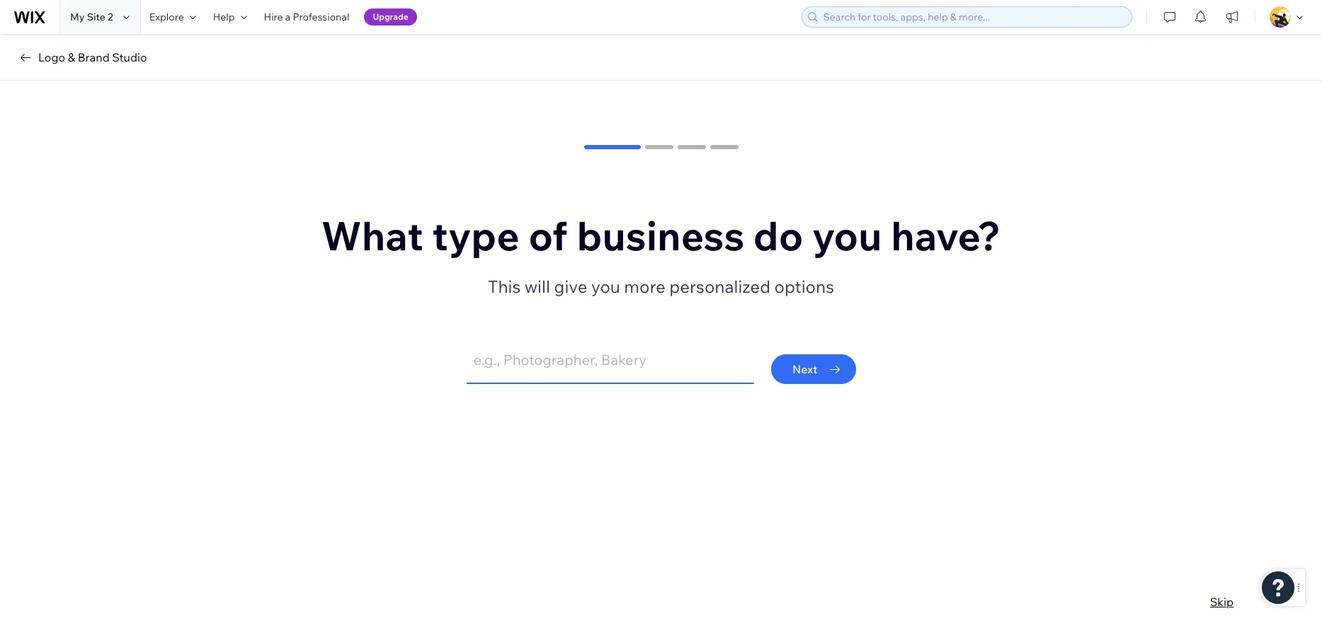 Task type: vqa. For each thing, say whether or not it's contained in the screenshot.
&
yes



Task type: describe. For each thing, give the bounding box(es) containing it.
this
[[488, 276, 521, 297]]

of
[[529, 211, 568, 261]]

hire
[[264, 11, 283, 23]]

more
[[624, 276, 666, 297]]

professional
[[293, 11, 349, 23]]

personalized
[[669, 276, 771, 297]]

0 horizontal spatial you
[[591, 276, 620, 297]]

skip
[[1210, 596, 1234, 610]]

studio
[[112, 50, 147, 64]]

hire a professional
[[264, 11, 349, 23]]

logo
[[38, 50, 65, 64]]

this will give you more personalized options
[[488, 276, 834, 297]]

help
[[213, 11, 235, 23]]

give
[[554, 276, 587, 297]]

what type of business do you have?
[[321, 211, 1001, 261]]

2
[[108, 11, 113, 23]]

hire a professional link
[[255, 0, 358, 34]]

upgrade
[[373, 11, 408, 22]]

logo & brand studio button
[[17, 49, 147, 66]]

options
[[774, 276, 834, 297]]

brand
[[78, 50, 110, 64]]

my site 2
[[70, 11, 113, 23]]



Task type: locate. For each thing, give the bounding box(es) containing it.
upgrade button
[[364, 8, 417, 25]]

site
[[87, 11, 105, 23]]

1 vertical spatial you
[[591, 276, 620, 297]]

0 vertical spatial you
[[812, 211, 882, 261]]

what
[[321, 211, 423, 261]]

my
[[70, 11, 85, 23]]

e.g., Photographer, Bakery text field
[[473, 342, 747, 377]]

logo & brand studio
[[38, 50, 147, 64]]

do
[[753, 211, 803, 261]]

have?
[[891, 211, 1001, 261]]

will
[[525, 276, 550, 297]]

type
[[432, 211, 520, 261]]

business
[[577, 211, 744, 261]]

you right give
[[591, 276, 620, 297]]

skip button
[[1210, 594, 1234, 611]]

you up options
[[812, 211, 882, 261]]

next button
[[771, 355, 856, 385]]

you
[[812, 211, 882, 261], [591, 276, 620, 297]]

Search for tools, apps, help & more... field
[[819, 7, 1127, 27]]

&
[[68, 50, 75, 64]]

explore
[[149, 11, 184, 23]]

1 horizontal spatial you
[[812, 211, 882, 261]]

next
[[793, 363, 818, 377]]

help button
[[204, 0, 255, 34]]

a
[[285, 11, 291, 23]]



